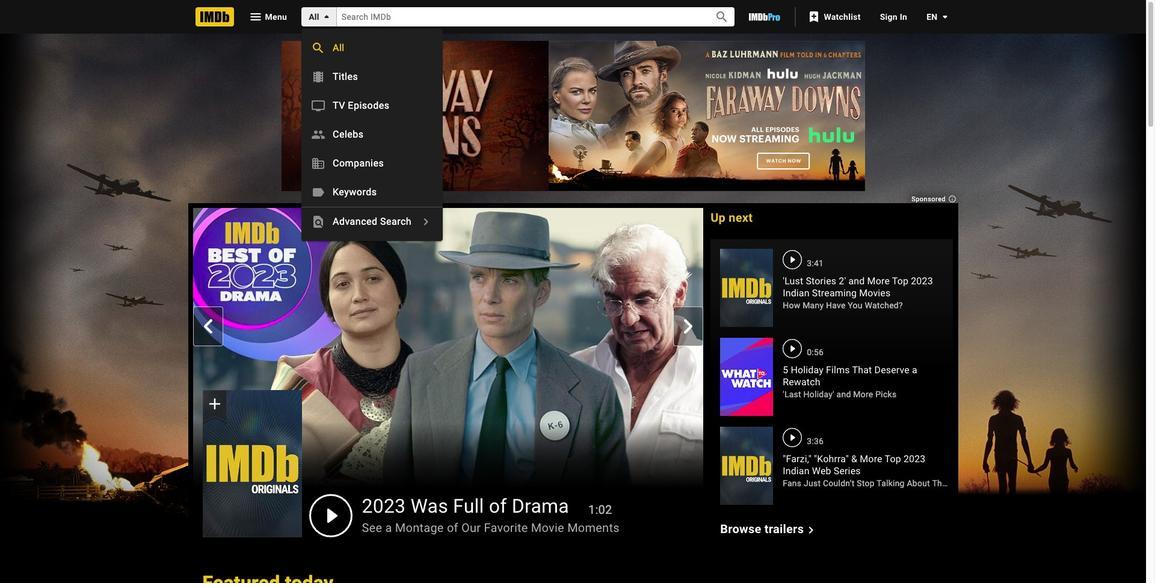 Task type: locate. For each thing, give the bounding box(es) containing it.
watchlist button
[[801, 6, 871, 28]]

the most gripping drama of 2023 image
[[193, 208, 704, 496], [203, 391, 302, 538], [203, 391, 302, 538]]

of
[[489, 495, 507, 518], [447, 521, 458, 535]]

5 holiday films that deserve a rewatch 'last holiday' and more picks
[[783, 365, 918, 400]]

chevron right image
[[419, 215, 433, 230]]

advanced
[[333, 216, 378, 227]]

0 horizontal spatial all
[[309, 12, 319, 22]]

see a montage of our favorite movie moments
[[362, 521, 620, 535]]

0 vertical spatial a
[[912, 365, 918, 376]]

1 vertical spatial of
[[447, 521, 458, 535]]

menu
[[302, 34, 443, 237]]

more left picks
[[854, 390, 874, 400]]

top up watched?
[[892, 276, 909, 287]]

stories
[[806, 276, 837, 287]]

favorite
[[484, 521, 528, 535]]

5
[[783, 365, 789, 376]]

more
[[868, 276, 890, 287], [854, 390, 874, 400], [860, 454, 883, 465]]

that
[[852, 365, 872, 376]]

arrow drop down image up 'search' icon
[[319, 10, 334, 24]]

None search field
[[302, 7, 735, 241]]

1 horizontal spatial of
[[489, 495, 507, 518]]

menu containing all
[[302, 34, 443, 237]]

top up talking
[[885, 454, 901, 465]]

and right holiday'
[[837, 390, 851, 400]]

2 vertical spatial 2023
[[362, 495, 406, 518]]

talking
[[877, 479, 905, 489]]

1:02
[[589, 503, 612, 517]]

&
[[852, 454, 858, 465]]

2'
[[839, 276, 846, 287]]

more up movies
[[868, 276, 890, 287]]

menu
[[265, 12, 287, 22]]

2023
[[911, 276, 933, 287], [904, 454, 926, 465], [362, 495, 406, 518]]

see
[[362, 521, 382, 535]]

moments
[[568, 521, 620, 535]]

"kohrra"
[[814, 454, 849, 465]]

indian inside the "farzi," "kohrra" & more top 2023 indian web series fans just couldn't stop talking about them
[[783, 466, 810, 477]]

0 vertical spatial 2023
[[911, 276, 933, 287]]

0 vertical spatial more
[[868, 276, 890, 287]]

chevron right image
[[804, 523, 819, 538]]

streaming
[[812, 288, 857, 299]]

indian
[[783, 288, 810, 299], [783, 466, 810, 477]]

of up see a montage of our favorite movie moments
[[489, 495, 507, 518]]

web
[[812, 466, 832, 477]]

arrow drop down image
[[319, 10, 334, 24], [938, 10, 952, 24]]

indian down 'lust
[[783, 288, 810, 299]]

a right the see
[[385, 521, 392, 535]]

5 holiday films that deserve a rewatch image
[[720, 338, 773, 417]]

'last
[[783, 390, 802, 400]]

deserve
[[875, 365, 910, 376]]

holiday'
[[804, 390, 835, 400]]

next
[[729, 211, 753, 225]]

celebs
[[333, 129, 364, 140]]

1 vertical spatial and
[[837, 390, 851, 400]]

advanced search
[[333, 216, 412, 227]]

"farzi," "kohrra" & more top 2023 indian web series fans just couldn't stop talking about them
[[783, 454, 955, 489]]

a right deserve on the bottom of the page
[[912, 365, 918, 376]]

a
[[912, 365, 918, 376], [385, 521, 392, 535]]

1 vertical spatial top
[[885, 454, 901, 465]]

and
[[849, 276, 865, 287], [837, 390, 851, 400]]

2 indian from the top
[[783, 466, 810, 477]]

1 vertical spatial all
[[333, 42, 345, 53]]

movie image
[[311, 70, 326, 84]]

menu button
[[239, 7, 297, 26]]

1 vertical spatial indian
[[783, 466, 810, 477]]

all
[[309, 12, 319, 22], [333, 42, 345, 53]]

0 vertical spatial of
[[489, 495, 507, 518]]

1 horizontal spatial a
[[912, 365, 918, 376]]

sign
[[880, 12, 898, 22]]

0 horizontal spatial of
[[447, 521, 458, 535]]

menu image
[[248, 10, 263, 24]]

a inside group
[[385, 521, 392, 535]]

of for drama
[[489, 495, 507, 518]]

1 vertical spatial a
[[385, 521, 392, 535]]

0 vertical spatial and
[[849, 276, 865, 287]]

2023 inside the "farzi," "kohrra" & more top 2023 indian web series fans just couldn't stop talking about them
[[904, 454, 926, 465]]

browse trailers link
[[720, 522, 819, 538]]

0 vertical spatial all
[[309, 12, 319, 22]]

up next
[[711, 211, 753, 225]]

top 10 most popular indian streaming movies of 2023 image
[[720, 249, 773, 328]]

0 horizontal spatial arrow drop down image
[[319, 10, 334, 24]]

movies
[[859, 288, 891, 299]]

chevron right inline image
[[681, 320, 696, 334]]

arrow drop down image right in
[[938, 10, 952, 24]]

top 10 most popular indian web series of 2023 image
[[720, 427, 773, 506]]

a inside 5 holiday films that deserve a rewatch 'last holiday' and more picks
[[912, 365, 918, 376]]

1 horizontal spatial all
[[333, 42, 345, 53]]

0 horizontal spatial a
[[385, 521, 392, 535]]

label image
[[311, 186, 326, 200]]

arrow drop down image inside en button
[[938, 10, 952, 24]]

1 vertical spatial 2023
[[904, 454, 926, 465]]

montage
[[395, 521, 444, 535]]

None field
[[337, 7, 701, 26]]

sign in button
[[871, 6, 917, 28]]

and right 2'
[[849, 276, 865, 287]]

you
[[848, 301, 863, 311]]

arrow drop down image inside all button
[[319, 10, 334, 24]]

0 vertical spatial top
[[892, 276, 909, 287]]

sign in
[[880, 12, 908, 22]]

all up 'search' icon
[[309, 12, 319, 22]]

group
[[203, 391, 302, 538]]

1 arrow drop down image from the left
[[319, 10, 334, 24]]

1 vertical spatial more
[[854, 390, 874, 400]]

search image
[[311, 41, 326, 56]]

top inside the "farzi," "kohrra" & more top 2023 indian web series fans just couldn't stop talking about them
[[885, 454, 901, 465]]

2 vertical spatial more
[[860, 454, 883, 465]]

1 indian from the top
[[783, 288, 810, 299]]

top
[[892, 276, 909, 287], [885, 454, 901, 465]]

0 vertical spatial indian
[[783, 288, 810, 299]]

more right &
[[860, 454, 883, 465]]

just
[[804, 479, 821, 489]]

watched?
[[865, 301, 903, 311]]

all right 'search' icon
[[333, 42, 345, 53]]

of left 'our'
[[447, 521, 458, 535]]

0:56
[[807, 348, 824, 357]]

couldn't
[[823, 479, 855, 489]]

indian down "farzi,"
[[783, 466, 810, 477]]

2 arrow drop down image from the left
[[938, 10, 952, 24]]

browse
[[720, 522, 762, 537]]

find in page image
[[311, 215, 326, 230]]

1 horizontal spatial arrow drop down image
[[938, 10, 952, 24]]



Task type: vqa. For each thing, say whether or not it's contained in the screenshot.
second 'group'
no



Task type: describe. For each thing, give the bounding box(es) containing it.
arrow drop down image for all
[[319, 10, 334, 24]]

people image
[[311, 128, 326, 142]]

episodes
[[348, 100, 390, 111]]

tv
[[333, 100, 345, 111]]

Search IMDb text field
[[337, 7, 701, 26]]

fans
[[783, 479, 802, 489]]

up
[[711, 211, 726, 225]]

drama
[[512, 495, 569, 518]]

rewatch
[[783, 377, 821, 388]]

sponsored content section
[[0, 0, 1151, 584]]

chevron left inline image
[[201, 320, 215, 334]]

holiday
[[791, 365, 824, 376]]

more inside the "farzi," "kohrra" & more top 2023 indian web series fans just couldn't stop talking about them
[[860, 454, 883, 465]]

have
[[826, 301, 846, 311]]

'lust
[[783, 276, 804, 287]]

sponsored
[[912, 196, 948, 203]]

top inside 'lust stories 2' and more top 2023 indian streaming movies how many have you watched?
[[892, 276, 909, 287]]

how
[[783, 301, 801, 311]]

movie
[[531, 521, 564, 535]]

advanced search link
[[302, 208, 443, 237]]

2023 was full of drama
[[362, 495, 569, 518]]

about
[[907, 479, 930, 489]]

of for our
[[447, 521, 458, 535]]

our
[[462, 521, 481, 535]]

stop
[[857, 479, 875, 489]]

none search field containing all
[[302, 7, 735, 241]]

and inside 'lust stories 2' and more top 2023 indian streaming movies how many have you watched?
[[849, 276, 865, 287]]

all inside button
[[309, 12, 319, 22]]

search
[[380, 216, 412, 227]]

"farzi,"
[[783, 454, 812, 465]]

trailers
[[765, 522, 804, 537]]

browse trailers
[[720, 522, 804, 537]]

them
[[932, 479, 955, 489]]

business image
[[311, 157, 326, 171]]

many
[[803, 301, 824, 311]]

2023 was full of drama element
[[193, 208, 704, 538]]

arrow drop down image for en
[[938, 10, 952, 24]]

2023 was full of drama group
[[193, 208, 704, 538]]

picks
[[876, 390, 897, 400]]

was
[[411, 495, 448, 518]]

2023 inside group
[[362, 495, 406, 518]]

full
[[453, 495, 484, 518]]

tv episodes
[[333, 100, 390, 111]]

series
[[834, 466, 861, 477]]

watchlist image
[[807, 10, 822, 24]]

home image
[[195, 7, 234, 26]]

films
[[826, 365, 850, 376]]

en
[[927, 12, 938, 22]]

submit search image
[[715, 10, 729, 24]]

en button
[[917, 6, 952, 28]]

titles
[[333, 71, 358, 82]]

television image
[[311, 99, 326, 113]]

indian inside 'lust stories 2' and more top 2023 indian streaming movies how many have you watched?
[[783, 288, 810, 299]]

and inside 5 holiday films that deserve a rewatch 'last holiday' and more picks
[[837, 390, 851, 400]]

3:41
[[807, 259, 824, 268]]

all button
[[302, 7, 337, 26]]

'lust stories 2' and more top 2023 indian streaming movies how many have you watched?
[[783, 276, 933, 311]]

in
[[900, 12, 908, 22]]

companies
[[333, 157, 384, 169]]

2023 inside 'lust stories 2' and more top 2023 indian streaming movies how many have you watched?
[[911, 276, 933, 287]]

keywords
[[333, 186, 377, 198]]

more inside 5 holiday films that deserve a rewatch 'last holiday' and more picks
[[854, 390, 874, 400]]

more inside 'lust stories 2' and more top 2023 indian streaming movies how many have you watched?
[[868, 276, 890, 287]]

3:36
[[807, 437, 824, 447]]

watchlist
[[824, 12, 861, 22]]



